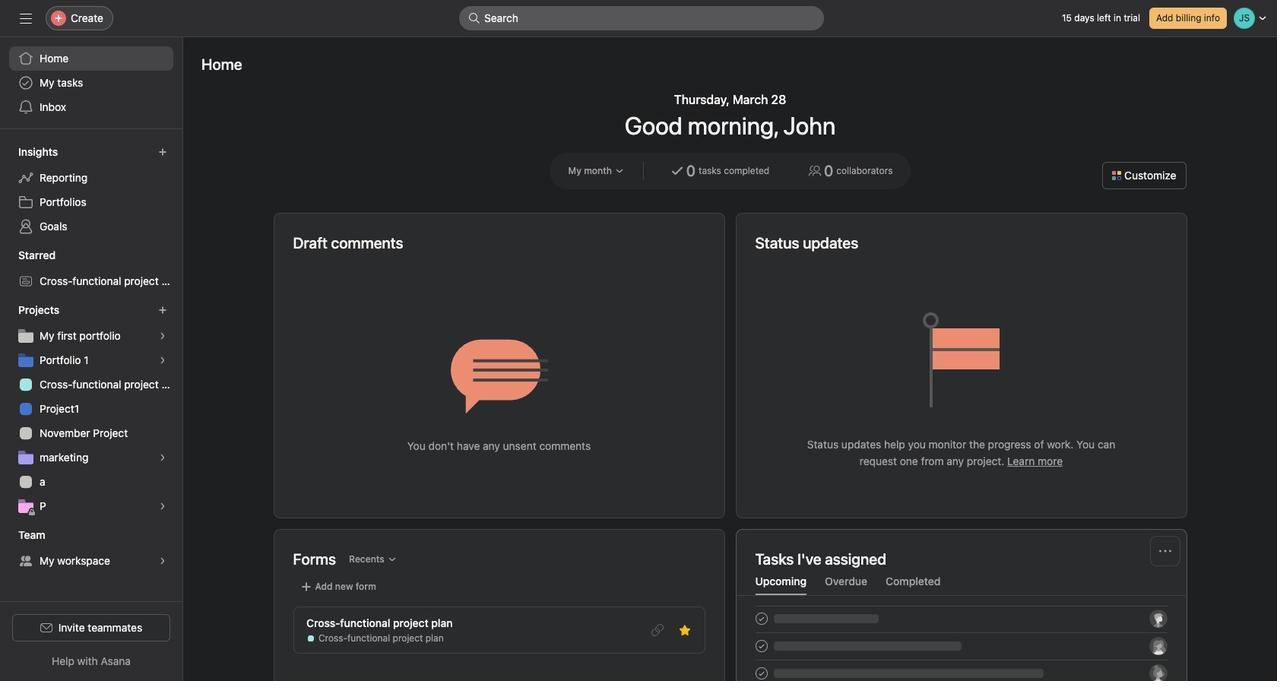 Task type: vqa. For each thing, say whether or not it's contained in the screenshot.
Mark complete checkbox inside the Review feedback 'cell'
no



Task type: locate. For each thing, give the bounding box(es) containing it.
remove from favorites image
[[679, 625, 691, 637]]

insights element
[[0, 138, 183, 242]]

prominent image
[[469, 12, 481, 24]]

new project or portfolio image
[[158, 306, 167, 315]]

see details, marketing image
[[158, 453, 167, 462]]

teams element
[[0, 522, 183, 577]]

list box
[[459, 6, 825, 30]]

copy form link image
[[652, 625, 664, 637]]

see details, portfolio 1 image
[[158, 356, 167, 365]]

actions image
[[1160, 545, 1172, 558]]

see details, my first portfolio image
[[158, 332, 167, 341]]



Task type: describe. For each thing, give the bounding box(es) containing it.
global element
[[0, 37, 183, 129]]

hide sidebar image
[[20, 12, 32, 24]]

starred element
[[0, 242, 183, 297]]

projects element
[[0, 297, 183, 522]]

see details, my workspace image
[[158, 557, 167, 566]]

see details, p image
[[158, 502, 167, 511]]

new insights image
[[158, 148, 167, 157]]



